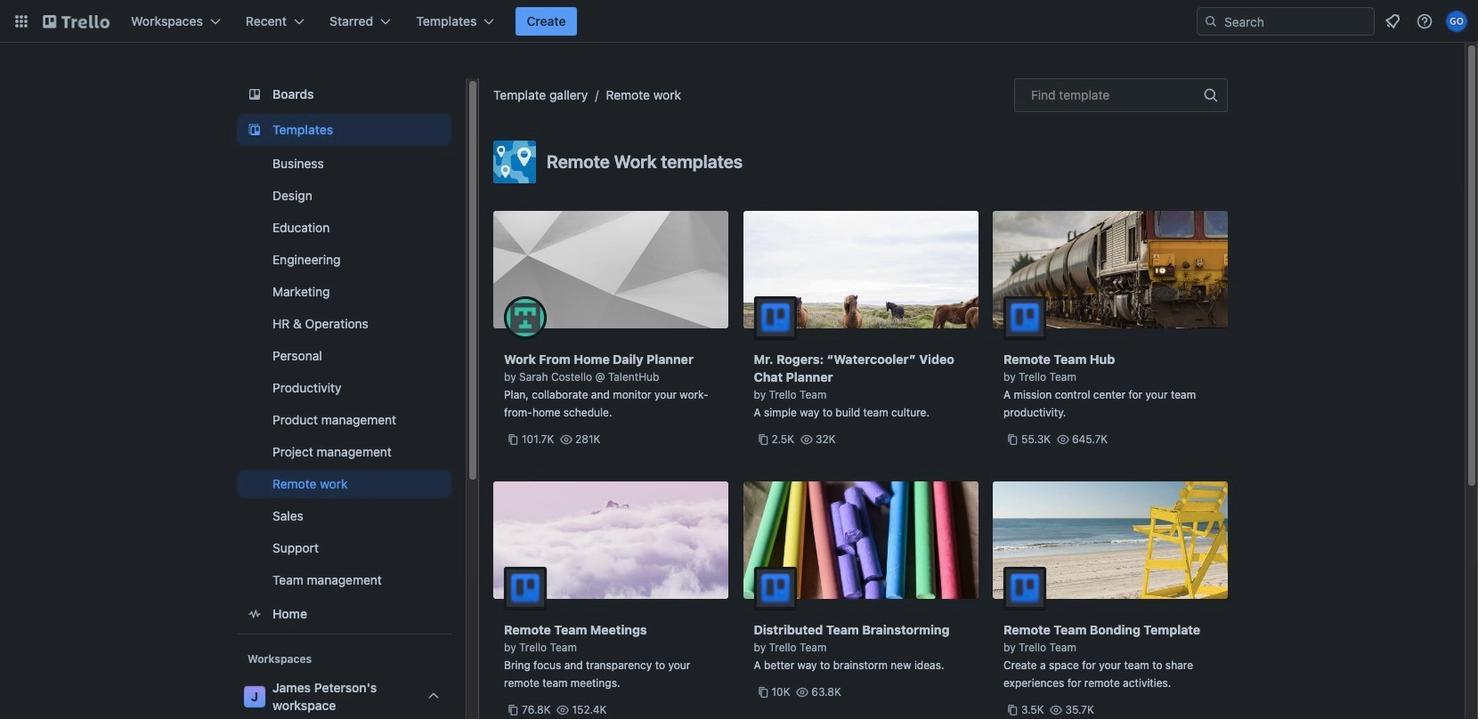 Task type: describe. For each thing, give the bounding box(es) containing it.
board image
[[244, 84, 265, 105]]

search image
[[1204, 14, 1218, 28]]

0 notifications image
[[1382, 11, 1403, 32]]

gary orlando (garyorlando) image
[[1446, 11, 1467, 32]]

back to home image
[[43, 7, 110, 36]]



Task type: vqa. For each thing, say whether or not it's contained in the screenshot.
"19,"
no



Task type: locate. For each thing, give the bounding box(es) containing it.
template board image
[[244, 119, 265, 141]]

Search field
[[1218, 9, 1374, 34]]

None field
[[1014, 78, 1228, 112]]

home image
[[244, 604, 265, 625]]

trello team image
[[754, 297, 796, 339], [1004, 297, 1046, 339], [504, 567, 547, 610], [754, 567, 796, 610], [1004, 567, 1046, 610]]

remote work icon image
[[493, 141, 536, 183]]

sarah costello @ talenthub image
[[504, 297, 547, 339]]

open information menu image
[[1416, 12, 1434, 30]]

primary element
[[0, 0, 1478, 43]]



